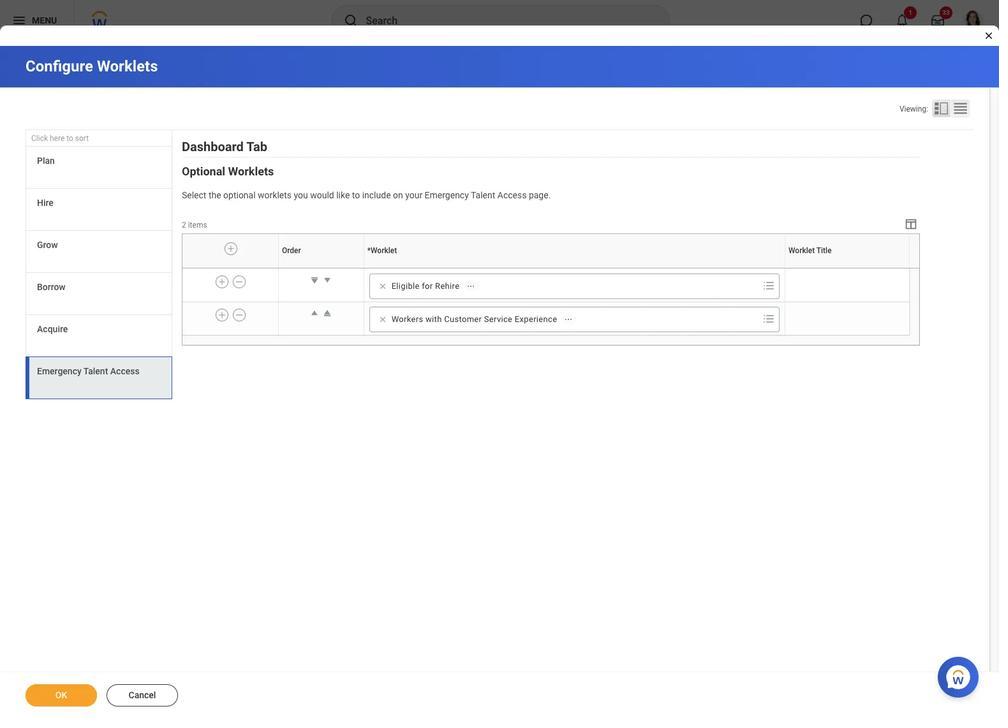Task type: describe. For each thing, give the bounding box(es) containing it.
click here to sort
[[31, 134, 89, 143]]

* worklet
[[367, 246, 397, 255]]

row element containing workers with customer service experience
[[182, 302, 909, 335]]

worklets for optional worklets
[[228, 165, 274, 178]]

x small image for eligible for rehire
[[376, 280, 389, 293]]

include
[[362, 190, 391, 200]]

configure worklets
[[26, 57, 158, 75]]

plus image for row element containing workers with customer service experience
[[218, 309, 226, 321]]

configure worklets main content
[[0, 46, 999, 718]]

eligible
[[391, 281, 420, 291]]

to inside optional worklets group
[[352, 190, 360, 200]]

navigation pane region
[[26, 130, 172, 403]]

with
[[426, 314, 442, 324]]

rehire
[[435, 281, 460, 291]]

to inside popup button
[[66, 134, 73, 143]]

service
[[484, 314, 512, 324]]

eligible for rehire element
[[391, 281, 460, 292]]

page.
[[529, 190, 551, 200]]

click to view/edit grid preferences image
[[904, 217, 918, 231]]

notifications large image
[[896, 14, 908, 27]]

talent inside optional worklets group
[[471, 190, 495, 200]]

access inside optional worklets group
[[497, 190, 527, 200]]

workday assistant region
[[938, 652, 984, 698]]

worklets for configure worklets
[[97, 57, 158, 75]]

you
[[294, 190, 308, 200]]

order for order
[[282, 246, 301, 255]]

emergency inside navigation pane region
[[37, 366, 82, 376]]

dashboard
[[182, 139, 244, 154]]

grow
[[37, 240, 58, 250]]

acquire
[[37, 324, 68, 334]]

minus image
[[235, 309, 244, 321]]

row element containing eligible for rehire
[[182, 269, 909, 302]]

*
[[367, 246, 371, 255]]

talent inside navigation pane region
[[83, 366, 108, 376]]

optional worklets button
[[182, 165, 274, 178]]

cancel button
[[107, 685, 178, 707]]

would
[[310, 190, 334, 200]]

1 vertical spatial title
[[848, 268, 849, 269]]

optional
[[223, 190, 256, 200]]

2 items
[[182, 221, 207, 230]]

dashboard tab
[[182, 139, 267, 154]]

for
[[422, 281, 433, 291]]

click
[[31, 134, 48, 143]]

hire
[[37, 198, 53, 208]]

related actions image
[[564, 315, 573, 324]]

workers with customer service experience, press delete to clear value. option
[[374, 312, 580, 327]]

x small image for workers with customer service experience
[[376, 313, 389, 326]]

like
[[336, 190, 350, 200]]

on
[[393, 190, 403, 200]]

optional worklets
[[182, 165, 274, 178]]

title inside row element
[[816, 246, 832, 255]]

minus image
[[235, 276, 244, 288]]

worklet title
[[788, 246, 832, 255]]

workers with customer service experience element
[[391, 314, 557, 325]]

items
[[188, 221, 207, 230]]

emergency talent access
[[37, 366, 140, 376]]

eligible for rehire
[[391, 281, 460, 291]]

worklets
[[258, 190, 292, 200]]

select the optional worklets you would like to include on your emergency talent access page.
[[182, 190, 551, 200]]



Task type: vqa. For each thing, say whether or not it's contained in the screenshot.
CONFIGURE AND VIEW CHART DATA icon
no



Task type: locate. For each thing, give the bounding box(es) containing it.
1 row element from the top
[[182, 234, 912, 268]]

0 vertical spatial worklets
[[97, 57, 158, 75]]

sort
[[75, 134, 89, 143]]

0 vertical spatial title
[[816, 246, 832, 255]]

plus image
[[218, 276, 226, 288]]

0 vertical spatial x small image
[[376, 280, 389, 293]]

inbox large image
[[931, 14, 944, 27]]

0 horizontal spatial title
[[816, 246, 832, 255]]

0 horizontal spatial order
[[282, 246, 301, 255]]

0 vertical spatial emergency
[[425, 190, 469, 200]]

profile logan mcneil element
[[956, 6, 991, 34]]

workers
[[391, 314, 423, 324]]

list box inside configure worklets main content
[[26, 147, 172, 399]]

0 horizontal spatial emergency
[[37, 366, 82, 376]]

plus image
[[226, 243, 235, 255], [218, 309, 226, 321]]

experience
[[515, 314, 557, 324]]

prompts image
[[761, 278, 776, 293]]

cancel
[[129, 690, 156, 700]]

row element containing order
[[182, 234, 912, 268]]

1 horizontal spatial access
[[497, 190, 527, 200]]

to
[[66, 134, 73, 143], [352, 190, 360, 200]]

x small image left eligible
[[376, 280, 389, 293]]

emergency right your
[[425, 190, 469, 200]]

access
[[497, 190, 527, 200], [110, 366, 140, 376]]

order
[[282, 246, 301, 255], [320, 268, 322, 269]]

select
[[182, 190, 206, 200]]

click here to sort button
[[26, 130, 172, 147]]

0 vertical spatial talent
[[471, 190, 495, 200]]

order for order worklet worklet title
[[320, 268, 322, 269]]

search image
[[343, 13, 358, 28]]

order worklet worklet title
[[320, 268, 849, 269]]

your
[[405, 190, 422, 200]]

customer
[[444, 314, 482, 324]]

1 horizontal spatial talent
[[471, 190, 495, 200]]

plus image up minus image
[[226, 243, 235, 255]]

Toggle to List Detail view radio
[[932, 100, 951, 117]]

0 horizontal spatial talent
[[83, 366, 108, 376]]

x small image
[[376, 280, 389, 293], [376, 313, 389, 326]]

eligible for rehire, press delete to clear value. option
[[374, 279, 482, 294]]

access inside navigation pane region
[[110, 366, 140, 376]]

1 vertical spatial worklets
[[228, 165, 274, 178]]

1 vertical spatial access
[[110, 366, 140, 376]]

list box containing plan
[[26, 147, 172, 399]]

emergency
[[425, 190, 469, 200], [37, 366, 82, 376]]

row element down page.
[[182, 234, 912, 268]]

order up caret bottom icon
[[320, 268, 322, 269]]

0 horizontal spatial worklets
[[97, 57, 158, 75]]

1 horizontal spatial order
[[320, 268, 322, 269]]

to left sort
[[66, 134, 73, 143]]

2
[[182, 221, 186, 230]]

0 vertical spatial access
[[497, 190, 527, 200]]

0 horizontal spatial to
[[66, 134, 73, 143]]

worklets
[[97, 57, 158, 75], [228, 165, 274, 178]]

3 row element from the top
[[182, 302, 909, 335]]

to right the like
[[352, 190, 360, 200]]

0 vertical spatial plus image
[[226, 243, 235, 255]]

viewing: option group
[[899, 100, 974, 120]]

row element
[[182, 234, 912, 268], [182, 269, 909, 302], [182, 302, 909, 335]]

ok button
[[26, 685, 97, 707]]

worklet
[[371, 246, 397, 255], [788, 246, 815, 255], [573, 268, 575, 269], [845, 268, 848, 269]]

talent
[[471, 190, 495, 200], [83, 366, 108, 376]]

x small image inside workers with customer service experience, press delete to clear value. option
[[376, 313, 389, 326]]

0 vertical spatial order
[[282, 246, 301, 255]]

1 vertical spatial order
[[320, 268, 322, 269]]

tab
[[246, 139, 267, 154]]

caret down image
[[321, 274, 334, 286]]

list box
[[26, 147, 172, 399]]

1 horizontal spatial worklets
[[228, 165, 274, 178]]

emergency down acquire
[[37, 366, 82, 376]]

row element up experience
[[182, 269, 909, 302]]

configure worklets dialog
[[0, 0, 999, 718]]

order up order column header
[[282, 246, 301, 255]]

worklet title column header
[[785, 268, 909, 269]]

caret bottom image
[[308, 274, 321, 286]]

0 horizontal spatial access
[[110, 366, 140, 376]]

plan
[[37, 156, 55, 166]]

emergency inside optional worklets group
[[425, 190, 469, 200]]

ok
[[55, 690, 67, 700]]

caret up image
[[308, 307, 321, 320]]

viewing:
[[899, 105, 928, 114]]

1 vertical spatial talent
[[83, 366, 108, 376]]

the
[[209, 190, 221, 200]]

2 x small image from the top
[[376, 313, 389, 326]]

configure
[[26, 57, 93, 75]]

workers with customer service experience
[[391, 314, 557, 324]]

1 vertical spatial x small image
[[376, 313, 389, 326]]

close configure worklets image
[[984, 31, 994, 41]]

1 x small image from the top
[[376, 280, 389, 293]]

1 vertical spatial emergency
[[37, 366, 82, 376]]

1 horizontal spatial title
[[848, 268, 849, 269]]

borrow
[[37, 282, 66, 292]]

here
[[50, 134, 65, 143]]

prompts image
[[761, 311, 776, 327]]

optional worklets group
[[182, 164, 920, 346]]

order column header
[[278, 268, 364, 269]]

title
[[816, 246, 832, 255], [848, 268, 849, 269]]

1 horizontal spatial emergency
[[425, 190, 469, 200]]

1 vertical spatial plus image
[[218, 309, 226, 321]]

1 horizontal spatial to
[[352, 190, 360, 200]]

caret top image
[[321, 307, 334, 320]]

plus image for row element containing order
[[226, 243, 235, 255]]

x small image left workers
[[376, 313, 389, 326]]

worklets inside group
[[228, 165, 274, 178]]

optional
[[182, 165, 225, 178]]

related actions image
[[467, 282, 476, 291]]

row element down worklet column header
[[182, 302, 909, 335]]

0 vertical spatial to
[[66, 134, 73, 143]]

2 row element from the top
[[182, 269, 909, 302]]

plus image left minus icon
[[218, 309, 226, 321]]

1 vertical spatial to
[[352, 190, 360, 200]]

Toggle to Grid view radio
[[951, 100, 970, 117]]

worklet column header
[[364, 268, 785, 269]]



